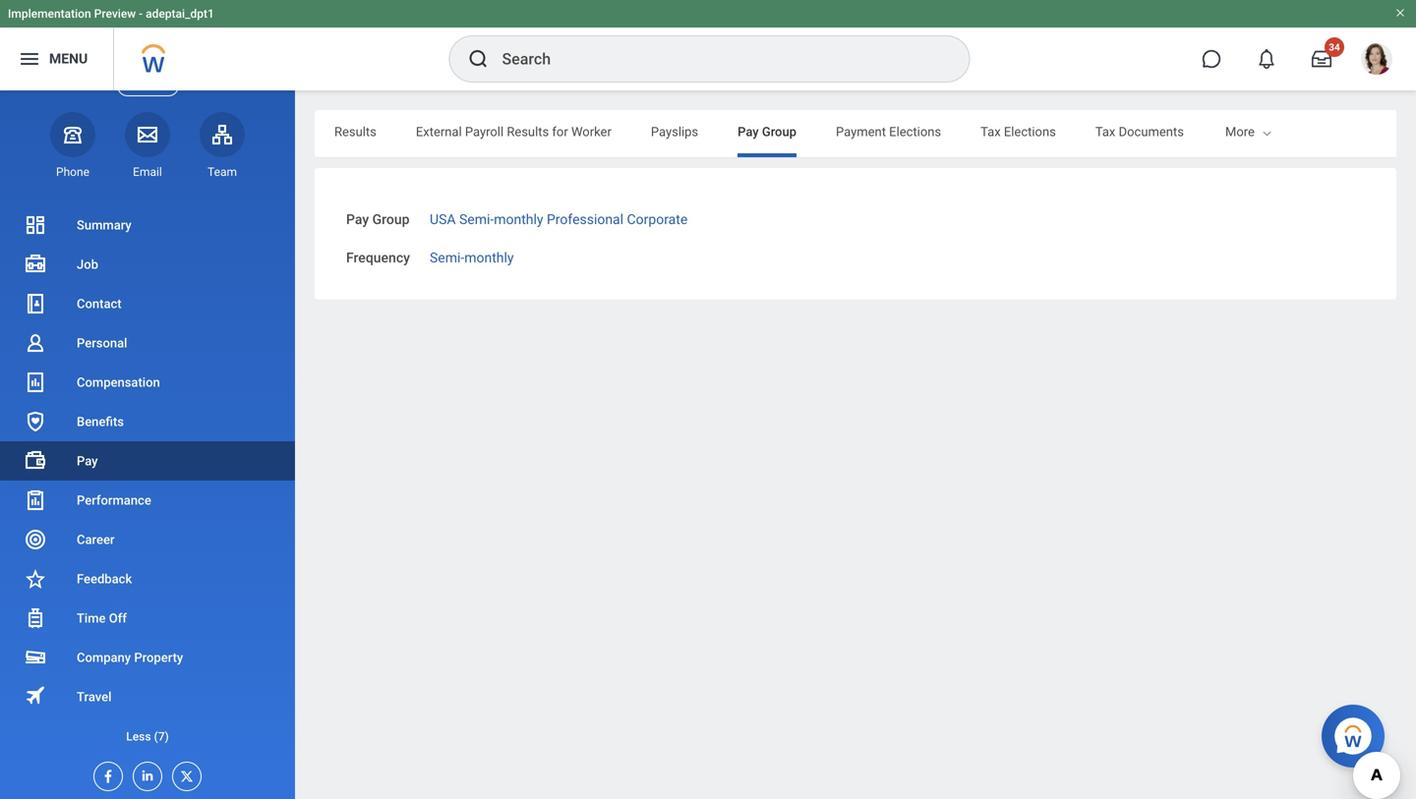Task type: vqa. For each thing, say whether or not it's contained in the screenshot.
3rd Birthday Birthday
no



Task type: locate. For each thing, give the bounding box(es) containing it.
elections
[[889, 124, 941, 139], [1004, 124, 1056, 139]]

1 vertical spatial monthly
[[464, 250, 514, 266]]

job image
[[24, 253, 47, 276]]

1 horizontal spatial tax
[[1096, 124, 1116, 139]]

contact link
[[0, 284, 295, 324]]

list
[[0, 206, 295, 756]]

implementation
[[8, 7, 91, 21]]

justify image
[[18, 47, 41, 71]]

results
[[334, 124, 377, 139], [507, 124, 549, 139]]

email button
[[125, 112, 170, 180]]

1 vertical spatial pay
[[346, 211, 369, 228]]

(7)
[[154, 730, 169, 744]]

0 vertical spatial monthly
[[494, 211, 543, 228]]

contact image
[[24, 292, 47, 316]]

monthly up semi-monthly link
[[494, 211, 543, 228]]

2 tax from the left
[[1096, 124, 1116, 139]]

semi-
[[459, 211, 494, 228], [430, 250, 464, 266]]

inbox large image
[[1312, 49, 1332, 69]]

34
[[1329, 41, 1340, 53]]

career link
[[0, 520, 295, 560]]

benefits image
[[24, 410, 47, 434]]

travel link
[[0, 678, 295, 717]]

tab list
[[315, 110, 1400, 157]]

2 elections from the left
[[1004, 124, 1056, 139]]

1 horizontal spatial pay group
[[738, 124, 797, 139]]

semi- down usa
[[430, 250, 464, 266]]

menu
[[49, 51, 88, 67]]

personal image
[[24, 331, 47, 355]]

pay up frequency
[[346, 211, 369, 228]]

tax
[[981, 124, 1001, 139], [1096, 124, 1116, 139]]

external
[[416, 124, 462, 139]]

search image
[[467, 47, 490, 71]]

facebook image
[[94, 763, 116, 785]]

0 horizontal spatial pay
[[77, 454, 98, 469]]

0 horizontal spatial elections
[[889, 124, 941, 139]]

1 horizontal spatial elections
[[1004, 124, 1056, 139]]

usa semi-monthly professional corporate link
[[430, 208, 688, 228]]

pay down 'benefits'
[[77, 454, 98, 469]]

pay group down search workday search field
[[738, 124, 797, 139]]

view team image
[[210, 123, 234, 146]]

withholding
[[1223, 124, 1291, 139]]

1 vertical spatial semi-
[[430, 250, 464, 266]]

less
[[126, 730, 151, 744]]

phone beth liu element
[[50, 164, 95, 180]]

results left for
[[507, 124, 549, 139]]

mail image
[[136, 123, 159, 146]]

team
[[208, 165, 237, 179]]

1 elections from the left
[[889, 124, 941, 139]]

external payroll results for worker
[[416, 124, 612, 139]]

company property image
[[24, 646, 47, 670]]

personal
[[77, 336, 127, 351]]

results left external
[[334, 124, 377, 139]]

preview
[[94, 7, 136, 21]]

summary link
[[0, 206, 295, 245]]

semi- right usa
[[459, 211, 494, 228]]

monthly inside semi-monthly link
[[464, 250, 514, 266]]

2 horizontal spatial pay
[[738, 124, 759, 139]]

1 horizontal spatial results
[[507, 124, 549, 139]]

group
[[762, 124, 797, 139], [372, 211, 410, 228]]

travel image
[[24, 684, 47, 708]]

monthly down usa semi-monthly professional corporate at the top of page
[[464, 250, 514, 266]]

off
[[109, 611, 127, 626]]

pay right 'payslips'
[[738, 124, 759, 139]]

0 horizontal spatial tax
[[981, 124, 1001, 139]]

notifications large image
[[1257, 49, 1277, 69]]

phone image
[[59, 123, 87, 146]]

monthly inside usa semi-monthly professional corporate link
[[494, 211, 543, 228]]

Search Workday  search field
[[502, 37, 929, 81]]

0 vertical spatial pay group
[[738, 124, 797, 139]]

group left payment
[[762, 124, 797, 139]]

2 vertical spatial pay
[[77, 454, 98, 469]]

tax elections
[[981, 124, 1056, 139]]

group up frequency
[[372, 211, 410, 228]]

0 horizontal spatial group
[[372, 211, 410, 228]]

job link
[[0, 245, 295, 284]]

pay group inside tab list
[[738, 124, 797, 139]]

summary
[[77, 218, 132, 233]]

pay inside 'link'
[[77, 454, 98, 469]]

menu button
[[0, 28, 113, 90]]

implementation preview -   adeptai_dpt1
[[8, 7, 214, 21]]

company property link
[[0, 638, 295, 678]]

0 vertical spatial group
[[762, 124, 797, 139]]

personal link
[[0, 324, 295, 363]]

pay group up frequency
[[346, 211, 410, 228]]

adeptai_dpt1
[[146, 7, 214, 21]]

1 tax from the left
[[981, 124, 1001, 139]]

0 horizontal spatial results
[[334, 124, 377, 139]]

performance
[[77, 493, 151, 508]]

property
[[134, 651, 183, 665]]

time off image
[[24, 607, 47, 630]]

semi-monthly
[[430, 250, 514, 266]]

menu banner
[[0, 0, 1416, 90]]

0 horizontal spatial pay group
[[346, 211, 410, 228]]

pay group
[[738, 124, 797, 139], [346, 211, 410, 228]]

company property
[[77, 651, 183, 665]]

monthly
[[494, 211, 543, 228], [464, 250, 514, 266]]

1 vertical spatial pay group
[[346, 211, 410, 228]]

compensation link
[[0, 363, 295, 402]]

payslips
[[651, 124, 698, 139]]

1 horizontal spatial group
[[762, 124, 797, 139]]

feedback
[[77, 572, 132, 587]]

0 vertical spatial pay
[[738, 124, 759, 139]]

group inside tab list
[[762, 124, 797, 139]]

pay
[[738, 124, 759, 139], [346, 211, 369, 228], [77, 454, 98, 469]]

travel
[[77, 690, 112, 705]]

benefits link
[[0, 402, 295, 442]]



Task type: describe. For each thing, give the bounding box(es) containing it.
more
[[1226, 124, 1255, 139]]

company
[[77, 651, 131, 665]]

1 horizontal spatial pay
[[346, 211, 369, 228]]

1 results from the left
[[334, 124, 377, 139]]

pay image
[[24, 449, 47, 473]]

1 vertical spatial group
[[372, 211, 410, 228]]

0 vertical spatial semi-
[[459, 211, 494, 228]]

elections for payment elections
[[889, 124, 941, 139]]

x image
[[173, 763, 195, 785]]

payment elections
[[836, 124, 941, 139]]

tax documents
[[1096, 124, 1184, 139]]

phone
[[56, 165, 90, 179]]

for
[[552, 124, 568, 139]]

tax for tax documents
[[1096, 124, 1116, 139]]

benefits
[[77, 415, 124, 429]]

performance image
[[24, 489, 47, 512]]

tab list containing results
[[315, 110, 1400, 157]]

less (7) button
[[0, 717, 295, 756]]

career image
[[24, 528, 47, 552]]

job
[[77, 257, 98, 272]]

performance link
[[0, 481, 295, 520]]

less (7) button
[[0, 725, 295, 749]]

withholding orders
[[1223, 124, 1332, 139]]

professional
[[547, 211, 624, 228]]

usa
[[430, 211, 456, 228]]

input
[[1372, 124, 1400, 139]]

phone button
[[50, 112, 95, 180]]

time off link
[[0, 599, 295, 638]]

compensation
[[77, 375, 160, 390]]

list containing summary
[[0, 206, 295, 756]]

time
[[77, 611, 106, 626]]

linkedin image
[[134, 763, 155, 784]]

frequency
[[346, 250, 410, 266]]

payment
[[836, 124, 886, 139]]

payroll
[[465, 124, 504, 139]]

career
[[77, 533, 115, 547]]

feedback link
[[0, 560, 295, 599]]

team beth liu element
[[200, 164, 245, 180]]

time off
[[77, 611, 127, 626]]

team link
[[200, 112, 245, 180]]

summary image
[[24, 213, 47, 237]]

elections for tax elections
[[1004, 124, 1056, 139]]

less (7)
[[126, 730, 169, 744]]

email
[[133, 165, 162, 179]]

tax for tax elections
[[981, 124, 1001, 139]]

email beth liu element
[[125, 164, 170, 180]]

34 button
[[1300, 37, 1345, 81]]

compensation image
[[24, 371, 47, 394]]

-
[[139, 7, 143, 21]]

pay inside tab list
[[738, 124, 759, 139]]

orders
[[1294, 124, 1332, 139]]

corporate
[[627, 211, 688, 228]]

close environment banner image
[[1395, 7, 1406, 19]]

2 results from the left
[[507, 124, 549, 139]]

contact
[[77, 297, 122, 311]]

navigation pane region
[[0, 60, 295, 800]]

pay link
[[0, 442, 295, 481]]

profile logan mcneil image
[[1361, 43, 1393, 79]]

usa semi-monthly professional corporate
[[430, 211, 688, 228]]

worker
[[571, 124, 612, 139]]

semi-monthly link
[[430, 246, 514, 266]]

feedback image
[[24, 568, 47, 591]]

documents
[[1119, 124, 1184, 139]]



